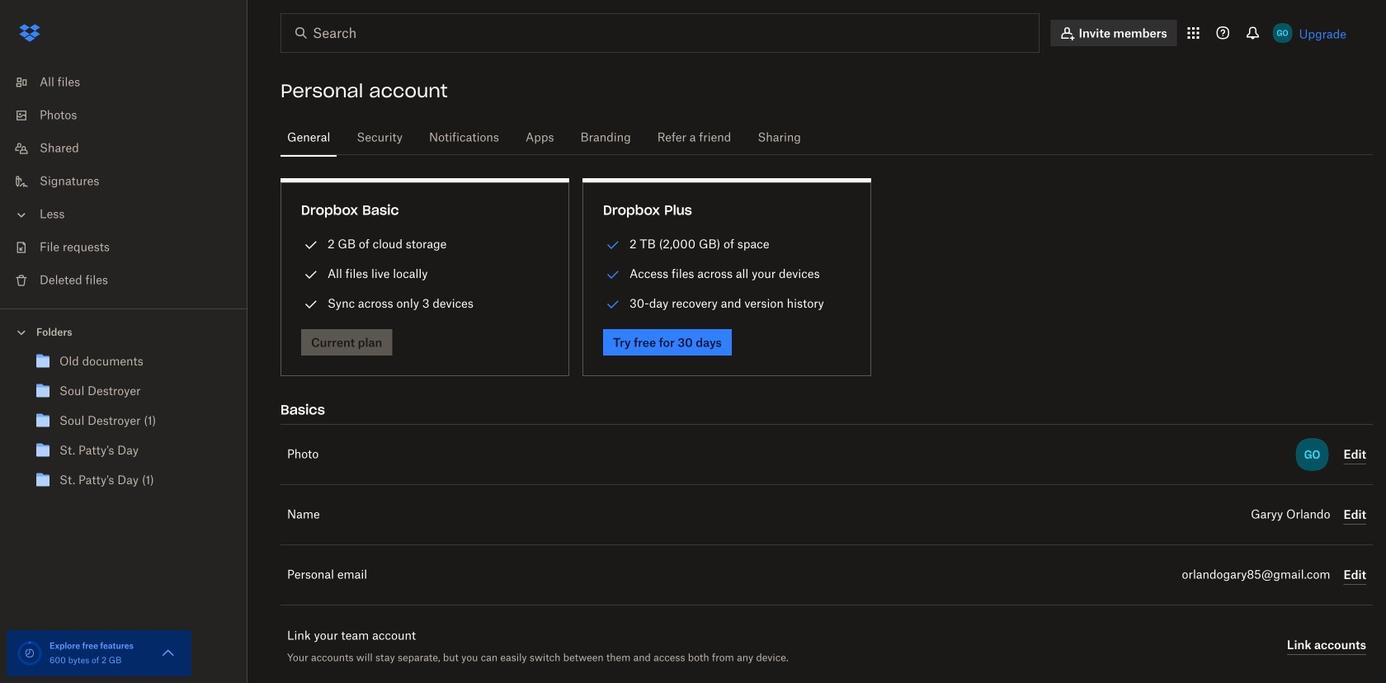 Task type: locate. For each thing, give the bounding box(es) containing it.
recommended image
[[603, 265, 623, 285], [603, 295, 623, 314]]

Search text field
[[313, 23, 1005, 43]]

dropbox image
[[13, 17, 46, 50]]

1 recommended image from the top
[[603, 265, 623, 285]]

1 vertical spatial recommended image
[[603, 295, 623, 314]]

group
[[0, 344, 248, 508]]

2 recommended image from the top
[[603, 295, 623, 314]]

recommended image
[[603, 235, 623, 255]]

tab list
[[281, 116, 1373, 158]]

quota usage image
[[17, 640, 43, 667]]

0 vertical spatial recommended image
[[603, 265, 623, 285]]

list
[[0, 56, 248, 309]]



Task type: describe. For each thing, give the bounding box(es) containing it.
quota usage progress bar
[[17, 640, 43, 667]]

less image
[[13, 207, 30, 223]]



Task type: vqa. For each thing, say whether or not it's contained in the screenshot.
Quota usage image
yes



